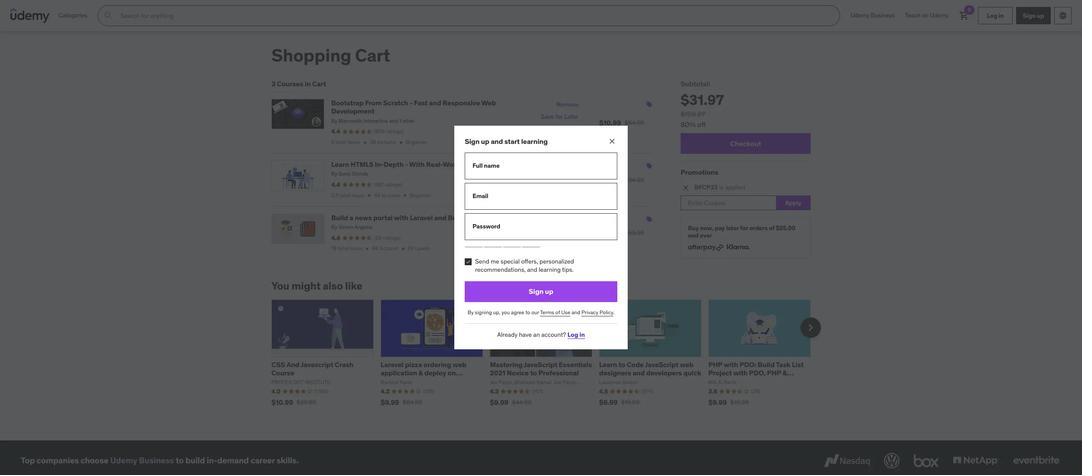 Task type: locate. For each thing, give the bounding box(es) containing it.
in down privacy
[[580, 331, 585, 339]]

0 horizontal spatial to
[[176, 455, 184, 466]]

demand
[[217, 455, 249, 466]]

4.4 up 18
[[331, 234, 340, 242]]

by left signing
[[468, 309, 474, 316]]

2 horizontal spatial sign
[[1023, 12, 1036, 19]]

by down build
[[331, 224, 337, 230]]

beginner up the with
[[406, 139, 427, 145]]

0 vertical spatial cart
[[355, 45, 390, 66]]

sign up button
[[465, 281, 618, 302]]

0 horizontal spatial in
[[305, 79, 311, 88]]

by left suraj
[[331, 171, 337, 177]]

0 horizontal spatial business
[[139, 455, 174, 466]]

up
[[1037, 12, 1045, 19], [481, 137, 490, 146], [545, 287, 554, 296]]

lectures for in-
[[382, 192, 400, 199]]

$25.00
[[776, 224, 796, 232]]

2 vertical spatial sign
[[529, 287, 544, 296]]

1 horizontal spatial sign up
[[1023, 12, 1045, 19]]

up up terms
[[545, 287, 554, 296]]

0 vertical spatial learning
[[521, 137, 548, 146]]

- left the with
[[405, 160, 408, 169]]

log in link
[[978, 7, 1013, 24], [568, 331, 585, 339]]

2 vertical spatial in
[[580, 331, 585, 339]]

- left fast
[[410, 99, 413, 107]]

84 lectures
[[372, 245, 398, 252]]

(39
[[374, 234, 382, 241]]

$10.99
[[600, 118, 621, 127], [600, 229, 621, 237]]

0 horizontal spatial cart
[[312, 79, 326, 88]]

3 4.4 from the top
[[331, 234, 340, 242]]

1 vertical spatial lectures
[[382, 192, 400, 199]]

business
[[871, 11, 895, 19], [139, 455, 174, 466]]

1 vertical spatial total
[[340, 192, 350, 199]]

hours left '49'
[[352, 192, 365, 199]]

by left the mammoth
[[331, 117, 337, 124]]

and
[[429, 99, 441, 107], [389, 117, 398, 124], [491, 137, 503, 146], [434, 213, 447, 222], [688, 232, 699, 239], [527, 266, 537, 274], [572, 309, 580, 316]]

and inside send me special offers, personalized recommendations, and learning tips.
[[527, 266, 537, 274]]

2 4.4 from the top
[[331, 181, 340, 189]]

bfcp23
[[695, 184, 718, 191]]

hours
[[347, 139, 360, 145], [352, 192, 365, 199], [350, 245, 363, 252]]

xxsmall image left all
[[400, 246, 406, 252]]

1 horizontal spatial bootstrap
[[448, 213, 480, 222]]

1 vertical spatial of
[[556, 309, 560, 316]]

sign left choose a language icon
[[1023, 12, 1036, 19]]

all
[[408, 245, 414, 252]]

0 horizontal spatial log in link
[[568, 331, 585, 339]]

business left teach
[[871, 11, 895, 19]]

ratings) inside 656 ratings element
[[386, 128, 404, 135]]

80%
[[681, 120, 696, 129]]

angatia
[[355, 224, 372, 230]]

1 vertical spatial hours
[[352, 192, 365, 199]]

hours left "84"
[[350, 245, 363, 252]]

- inside 'learn html5 in-depth - with real-world examples by suraj shinde'
[[405, 160, 408, 169]]

save inside remove save for later
[[541, 113, 554, 121]]

2022
[[482, 213, 498, 222]]

$10.99 up close modal image
[[600, 118, 621, 127]]

0 vertical spatial 4.4
[[331, 128, 340, 135]]

3.5 total hours
[[331, 192, 365, 199]]

teach on udemy
[[905, 11, 949, 19]]

1 horizontal spatial up
[[545, 287, 554, 296]]

581 ratings element
[[374, 181, 403, 189]]

1 vertical spatial learning
[[539, 266, 561, 274]]

and left "over"
[[688, 232, 699, 239]]

like
[[345, 279, 363, 293]]

0 vertical spatial log
[[987, 12, 998, 19]]

1 vertical spatial log
[[568, 331, 578, 339]]

0 vertical spatial sign
[[1023, 12, 1036, 19]]

$159.97
[[681, 110, 706, 118]]

2 vertical spatial coupon icon image
[[646, 216, 653, 223]]

up,
[[493, 309, 501, 316]]

box image
[[912, 451, 941, 470]]

ratings) inside 39 ratings element
[[383, 234, 401, 241]]

up inside button
[[545, 287, 554, 296]]

log in link left sign up link
[[978, 7, 1013, 24]]

to inside sign up and start learning dialog
[[526, 309, 530, 316]]

orders
[[750, 224, 768, 232]]

applied
[[725, 184, 745, 191]]

fast
[[414, 99, 428, 107]]

2 vertical spatial for
[[740, 224, 748, 232]]

1 vertical spatial sign
[[465, 137, 480, 146]]

0 vertical spatial to
[[526, 309, 530, 316]]

1 vertical spatial beginner
[[410, 192, 431, 199]]

1 horizontal spatial of
[[769, 224, 775, 232]]

1 vertical spatial save for later button
[[544, 173, 582, 185]]

lectures for news
[[380, 245, 398, 252]]

by inside 'learn html5 in-depth - with real-world examples by suraj shinde'
[[331, 171, 337, 177]]

sign up for sign up link
[[1023, 12, 1045, 19]]

development
[[331, 107, 375, 116]]

1 vertical spatial ratings)
[[385, 181, 403, 188]]

account?
[[542, 331, 566, 339]]

(656 ratings)
[[374, 128, 404, 135]]

in left sign up link
[[999, 12, 1004, 19]]

of
[[769, 224, 775, 232], [556, 309, 560, 316]]

2 vertical spatial total
[[338, 245, 348, 252]]

bootstrap left "2022"
[[448, 213, 480, 222]]

0 vertical spatial in
[[999, 12, 1004, 19]]

0 horizontal spatial sign
[[465, 137, 480, 146]]

learning down personalized
[[539, 266, 561, 274]]

have
[[519, 331, 532, 339]]

hours for from
[[347, 139, 360, 145]]

sign up our
[[529, 287, 544, 296]]

ratings) up the 49 lectures
[[385, 181, 403, 188]]

1 coupon icon image from the top
[[646, 101, 653, 108]]

learning right start
[[521, 137, 548, 146]]

0 vertical spatial save for later button
[[541, 111, 579, 123]]

1 vertical spatial bootstrap
[[448, 213, 480, 222]]

sign up up by signing up, you agree to our terms of use and privacy policy .
[[529, 287, 554, 296]]

0 vertical spatial $10.99
[[600, 118, 621, 127]]

(581
[[374, 181, 384, 188]]

$10.99 left $59.99 at the top
[[600, 229, 621, 237]]

already
[[497, 331, 518, 339]]

1 horizontal spatial to
[[526, 309, 530, 316]]

depth
[[384, 160, 404, 169]]

2 vertical spatial ratings)
[[383, 234, 401, 241]]

top companies choose udemy business to build in-demand career skills.
[[21, 455, 299, 466]]

examples
[[464, 160, 495, 169]]

sign up inside button
[[529, 287, 554, 296]]

total right 3.5 at top
[[340, 192, 350, 199]]

build a news portal with laravel and bootstrap 2022 by simon angatia
[[331, 213, 498, 230]]

0 horizontal spatial -
[[405, 160, 408, 169]]

4.4 for bootstrap from scratch - fast and responsive web development
[[331, 128, 340, 135]]

ratings) down 1
[[386, 128, 404, 135]]

sign for the sign up button
[[529, 287, 544, 296]]

klarna image
[[727, 243, 750, 251]]

1 vertical spatial sign up
[[529, 287, 554, 296]]

84
[[372, 245, 378, 252]]

from
[[365, 99, 382, 107]]

bootstrap inside bootstrap from scratch - fast and responsive web development by mammoth interactive and 1 other
[[331, 99, 364, 107]]

0 vertical spatial for
[[556, 113, 563, 121]]

total for build a news portal with laravel and bootstrap 2022
[[338, 245, 348, 252]]

world
[[443, 160, 462, 169]]

1 vertical spatial 4.4
[[331, 181, 340, 189]]

by inside build a news portal with laravel and bootstrap 2022 by simon angatia
[[331, 224, 337, 230]]

1 horizontal spatial xxsmall image
[[400, 246, 406, 252]]

with
[[409, 160, 425, 169]]

1 vertical spatial xxsmall image
[[400, 246, 406, 252]]

udemy
[[851, 11, 870, 19], [930, 11, 949, 19], [110, 455, 137, 466]]

udemy business link
[[846, 5, 900, 26], [110, 455, 174, 466]]

39 ratings element
[[374, 234, 401, 242]]

$10.99 for build a news portal with laravel and bootstrap 2022
[[600, 229, 621, 237]]

xsmall image
[[465, 258, 472, 265]]

ratings) up the 84 lectures
[[383, 234, 401, 241]]

learning inside send me special offers, personalized recommendations, and learning tips.
[[539, 266, 561, 274]]

teach on udemy link
[[900, 5, 954, 26]]

use
[[562, 309, 571, 316]]

you
[[271, 279, 289, 293]]

checkout button
[[681, 133, 811, 154]]

0 vertical spatial hours
[[347, 139, 360, 145]]

0 vertical spatial of
[[769, 224, 775, 232]]

by for build a news portal with laravel and bootstrap 2022
[[331, 224, 337, 230]]

sign up link
[[1017, 7, 1051, 24]]

nasdaq image
[[822, 451, 872, 470]]

coupon icon image
[[646, 101, 653, 108], [646, 163, 653, 170], [646, 216, 653, 223]]

suraj
[[339, 171, 351, 177]]

3.5
[[331, 192, 339, 199]]

responsive
[[443, 99, 480, 107]]

courses
[[277, 79, 303, 88]]

bootstrap
[[331, 99, 364, 107], [448, 213, 480, 222]]

0 vertical spatial save
[[541, 113, 554, 121]]

later down the remove button
[[565, 113, 579, 121]]

1 horizontal spatial udemy business link
[[846, 5, 900, 26]]

0 vertical spatial total
[[336, 139, 346, 145]]

might
[[292, 279, 321, 293]]

1 vertical spatial -
[[405, 160, 408, 169]]

xxsmall image down 656 ratings element
[[398, 139, 404, 146]]

2 horizontal spatial in
[[999, 12, 1004, 19]]

by for bootstrap from scratch - fast and responsive web development
[[331, 117, 337, 124]]

(39 ratings)
[[374, 234, 401, 241]]

$9.99
[[603, 176, 621, 184]]

0 vertical spatial bootstrap
[[331, 99, 364, 107]]

1 vertical spatial in
[[305, 79, 311, 88]]

close modal image
[[608, 137, 617, 146]]

privacy
[[582, 309, 599, 316]]

1 horizontal spatial cart
[[355, 45, 390, 66]]

xxsmall image left '49'
[[366, 193, 373, 199]]

4.4 up 5 at the top left of page
[[331, 128, 340, 135]]

off
[[698, 120, 706, 129]]

coupon icon image for build a news portal with laravel and bootstrap 2022
[[646, 216, 653, 223]]

2 vertical spatial hours
[[350, 245, 363, 252]]

0 vertical spatial later
[[565, 113, 579, 121]]

sign up and start learning
[[465, 137, 548, 146]]

bootstrap up the mammoth
[[331, 99, 364, 107]]

teach
[[905, 11, 921, 19]]

2 $10.99 from the top
[[600, 229, 621, 237]]

1 horizontal spatial in
[[580, 331, 585, 339]]

an
[[533, 331, 540, 339]]

1 vertical spatial udemy business link
[[110, 455, 174, 466]]

up up examples
[[481, 137, 490, 146]]

1 vertical spatial cart
[[312, 79, 326, 88]]

total right 5 at the top left of page
[[336, 139, 346, 145]]

0 vertical spatial xxsmall image
[[366, 193, 373, 199]]

2 vertical spatial 4.4
[[331, 234, 340, 242]]

0 horizontal spatial log
[[568, 331, 578, 339]]

eventbrite image
[[1012, 451, 1062, 470]]

learn
[[331, 160, 349, 169]]

2 horizontal spatial up
[[1037, 12, 1045, 19]]

0 horizontal spatial sign up
[[529, 287, 554, 296]]

to for business
[[176, 455, 184, 466]]

sign up examples
[[465, 137, 480, 146]]

1 vertical spatial log in link
[[568, 331, 585, 339]]

1 4.4 from the top
[[331, 128, 340, 135]]

of left 'use'
[[556, 309, 560, 316]]

0 horizontal spatial xxsmall image
[[366, 193, 373, 199]]

to left our
[[526, 309, 530, 316]]

sign up left choose a language icon
[[1023, 12, 1045, 19]]

business left build
[[139, 455, 174, 466]]

0 vertical spatial sign up
[[1023, 12, 1045, 19]]

log
[[987, 12, 998, 19], [568, 331, 578, 339]]

xxsmall image left 36
[[362, 139, 368, 146]]

by
[[331, 117, 337, 124], [331, 171, 337, 177], [331, 224, 337, 230], [468, 309, 474, 316]]

you
[[502, 309, 510, 316]]

for
[[556, 113, 563, 121], [559, 174, 566, 182], [740, 224, 748, 232]]

for inside button
[[559, 174, 566, 182]]

by signing up, you agree to our terms of use and privacy policy .
[[468, 309, 615, 316]]

xxsmall image
[[366, 193, 373, 199], [400, 246, 406, 252]]

4.4 up 3.5 at top
[[331, 181, 340, 189]]

1 horizontal spatial business
[[871, 11, 895, 19]]

1 vertical spatial coupon icon image
[[646, 163, 653, 170]]

sign
[[1023, 12, 1036, 19], [465, 137, 480, 146], [529, 287, 544, 296]]

cart
[[355, 45, 390, 66], [312, 79, 326, 88]]

later left $9.99 at the top right of the page
[[568, 174, 582, 182]]

xxsmall image
[[362, 139, 368, 146], [398, 139, 404, 146], [402, 193, 408, 199], [364, 246, 370, 252]]

lectures down 39 ratings element
[[380, 245, 398, 252]]

1 horizontal spatial sign
[[529, 287, 544, 296]]

log right account?
[[568, 331, 578, 339]]

lectures down 581 ratings element
[[382, 192, 400, 199]]

and down offers,
[[527, 266, 537, 274]]

bootstrap inside build a news portal with laravel and bootstrap 2022 by simon angatia
[[448, 213, 480, 222]]

0 vertical spatial coupon icon image
[[646, 101, 653, 108]]

$10.99 $64.99
[[600, 118, 644, 127]]

to
[[526, 309, 530, 316], [176, 455, 184, 466]]

log left sign up link
[[987, 12, 998, 19]]

2 vertical spatial up
[[545, 287, 554, 296]]

log inside sign up and start learning dialog
[[568, 331, 578, 339]]

hours left 36
[[347, 139, 360, 145]]

0 vertical spatial ratings)
[[386, 128, 404, 135]]

and left start
[[491, 137, 503, 146]]

1 horizontal spatial -
[[410, 99, 413, 107]]

and right laravel at left top
[[434, 213, 447, 222]]

beginner for fast
[[406, 139, 427, 145]]

sign up
[[1023, 12, 1045, 19], [529, 287, 554, 296]]

1 $10.99 from the top
[[600, 118, 621, 127]]

to left build
[[176, 455, 184, 466]]

beginner up laravel at left top
[[410, 192, 431, 199]]

1 vertical spatial up
[[481, 137, 490, 146]]

in right courses
[[305, 79, 311, 88]]

and inside build a news portal with laravel and bootstrap 2022 by simon angatia
[[434, 213, 447, 222]]

2 vertical spatial lectures
[[380, 245, 398, 252]]

1 vertical spatial for
[[559, 174, 566, 182]]

2 coupon icon image from the top
[[646, 163, 653, 170]]

0 vertical spatial log in link
[[978, 7, 1013, 24]]

news
[[355, 213, 372, 222]]

later inside remove save for later
[[565, 113, 579, 121]]

0 vertical spatial beginner
[[406, 139, 427, 145]]

$64.99
[[625, 119, 644, 126]]

build
[[185, 455, 205, 466]]

0 vertical spatial lectures
[[377, 139, 396, 145]]

- inside bootstrap from scratch - fast and responsive web development by mammoth interactive and 1 other
[[410, 99, 413, 107]]

$9.99 $34.99
[[603, 176, 644, 184]]

lectures down 656 ratings element
[[377, 139, 396, 145]]

0 horizontal spatial of
[[556, 309, 560, 316]]

by inside bootstrap from scratch - fast and responsive web development by mammoth interactive and 1 other
[[331, 117, 337, 124]]

remove save for later
[[541, 101, 579, 121]]

0 vertical spatial up
[[1037, 12, 1045, 19]]

3 coupon icon image from the top
[[646, 216, 653, 223]]

0 vertical spatial -
[[410, 99, 413, 107]]

ratings) inside 581 ratings element
[[385, 181, 403, 188]]

1 vertical spatial to
[[176, 455, 184, 466]]

0 horizontal spatial bootstrap
[[331, 99, 364, 107]]

up left choose a language icon
[[1037, 12, 1045, 19]]

sign inside button
[[529, 287, 544, 296]]

1 vertical spatial $10.99
[[600, 229, 621, 237]]

udemy image
[[10, 8, 50, 23]]

total right 18
[[338, 245, 348, 252]]

for inside remove save for later
[[556, 113, 563, 121]]

of right orders
[[769, 224, 775, 232]]

log in link right account?
[[568, 331, 585, 339]]



Task type: vqa. For each thing, say whether or not it's contained in the screenshot.
the software testing
no



Task type: describe. For each thing, give the bounding box(es) containing it.
5
[[331, 139, 334, 145]]

coupon icon image for learn html5 in-depth - with real-world examples
[[646, 163, 653, 170]]

web
[[481, 99, 496, 107]]

choose a language image
[[1059, 11, 1068, 20]]

$10.99 for bootstrap from scratch - fast and responsive web development
[[600, 118, 621, 127]]

0 vertical spatial udemy business link
[[846, 5, 900, 26]]

learn html5 in-depth - with real-world examples link
[[331, 160, 495, 169]]

me
[[491, 258, 499, 265]]

and right 'use'
[[572, 309, 580, 316]]

afterpay image
[[688, 245, 724, 251]]

and left 1
[[389, 117, 398, 124]]

4.4 for build a news portal with laravel and bootstrap 2022
[[331, 234, 340, 242]]

next image
[[804, 321, 818, 335]]

scratch
[[383, 99, 408, 107]]

(656
[[374, 128, 385, 135]]

4.4 for learn html5 in-depth - with real-world examples
[[331, 181, 340, 189]]

of inside sign up and start learning dialog
[[556, 309, 560, 316]]

remove
[[557, 101, 579, 109]]

1 horizontal spatial log
[[987, 12, 998, 19]]

carousel element
[[271, 300, 821, 413]]

sign up for the sign up button
[[529, 287, 554, 296]]

0 vertical spatial business
[[871, 11, 895, 19]]

1 horizontal spatial log in link
[[978, 7, 1013, 24]]

$31.97
[[681, 91, 724, 109]]

Enter Coupon text field
[[681, 196, 776, 211]]

18
[[331, 245, 337, 252]]

$10.99 $59.99
[[600, 229, 644, 237]]

on
[[922, 11, 929, 19]]

49
[[374, 192, 380, 199]]

and right fast
[[429, 99, 441, 107]]

656 ratings element
[[374, 128, 404, 135]]

checkout
[[730, 139, 762, 148]]

companies
[[37, 455, 79, 466]]

1 vertical spatial save
[[544, 174, 558, 182]]

with
[[394, 213, 409, 222]]

over
[[700, 232, 712, 239]]

special
[[501, 258, 520, 265]]

hours for a
[[350, 245, 363, 252]]

bfcp23 is applied
[[695, 184, 745, 191]]

coupon icon image for bootstrap from scratch - fast and responsive web development
[[646, 101, 653, 108]]

bootstrap from scratch - fast and responsive web development link
[[331, 99, 496, 116]]

privacy policy link
[[582, 309, 613, 316]]

total for learn html5 in-depth - with real-world examples
[[340, 192, 350, 199]]

for inside buy now, pay later for orders of $25.00 and over
[[740, 224, 748, 232]]

a
[[350, 213, 353, 222]]

1 vertical spatial later
[[568, 174, 582, 182]]

bootstrap from scratch - fast and responsive web development by mammoth interactive and 1 other
[[331, 99, 496, 124]]

lectures for scratch
[[377, 139, 396, 145]]

buy
[[688, 224, 699, 232]]

real-
[[426, 160, 443, 169]]

by for learn html5 in-depth - with real-world examples
[[331, 171, 337, 177]]

3
[[271, 79, 276, 88]]

policy
[[600, 309, 613, 316]]

buy now, pay later for orders of $25.00 and over
[[688, 224, 796, 239]]

already have an account? log in
[[497, 331, 585, 339]]

simon
[[339, 224, 353, 230]]

signing
[[475, 309, 492, 316]]

shinde
[[352, 171, 368, 177]]

and inside buy now, pay later for orders of $25.00 and over
[[688, 232, 699, 239]]

remove button
[[557, 99, 579, 111]]

ratings) for portal
[[383, 234, 401, 241]]

subtotal:
[[681, 79, 711, 88]]

agree
[[511, 309, 525, 316]]

udemy business
[[851, 11, 895, 19]]

build a news portal with laravel and bootstrap 2022 link
[[331, 213, 498, 222]]

offers,
[[521, 258, 538, 265]]

up for sign up link
[[1037, 12, 1045, 19]]

total for bootstrap from scratch - fast and responsive web development
[[336, 139, 346, 145]]

shopping cart
[[271, 45, 390, 66]]

0 horizontal spatial udemy
[[110, 455, 137, 466]]

$34.99
[[625, 176, 644, 184]]

1 horizontal spatial udemy
[[851, 11, 870, 19]]

now,
[[700, 224, 714, 232]]

portal
[[373, 213, 393, 222]]

small image
[[682, 184, 690, 192]]

$59.99
[[625, 229, 644, 237]]

beginner for -
[[410, 192, 431, 199]]

2 horizontal spatial udemy
[[930, 11, 949, 19]]

49 lectures
[[374, 192, 400, 199]]

start
[[505, 137, 520, 146]]

volkswagen image
[[883, 451, 902, 470]]

xxsmall image left "84"
[[364, 246, 370, 252]]

netapp image
[[952, 451, 1001, 470]]

shopping
[[271, 45, 351, 66]]

sign for sign up link
[[1023, 12, 1036, 19]]

also
[[323, 279, 343, 293]]

submit search image
[[103, 10, 114, 21]]

later
[[726, 224, 739, 232]]

html5
[[351, 160, 373, 169]]

in-
[[207, 455, 217, 466]]

mammoth
[[339, 117, 362, 124]]

by inside sign up and start learning dialog
[[468, 309, 474, 316]]

3 courses in cart
[[271, 79, 326, 88]]

xxsmall image right the 49 lectures
[[402, 193, 408, 199]]

18 total hours
[[331, 245, 363, 252]]

up for the sign up button
[[545, 287, 554, 296]]

in inside dialog
[[580, 331, 585, 339]]

you might also like
[[271, 279, 363, 293]]

1
[[399, 117, 401, 124]]

skills.
[[277, 455, 299, 466]]

in-
[[375, 160, 384, 169]]

0 horizontal spatial up
[[481, 137, 490, 146]]

subtotal: $31.97 $159.97 80% off
[[681, 79, 724, 129]]

.
[[613, 309, 615, 316]]

is
[[720, 184, 724, 191]]

personalized
[[540, 258, 574, 265]]

promotions
[[681, 168, 719, 177]]

other
[[403, 117, 415, 124]]

0 horizontal spatial udemy business link
[[110, 455, 174, 466]]

ratings) for -
[[386, 128, 404, 135]]

to for agree
[[526, 309, 530, 316]]

our
[[532, 309, 539, 316]]

of inside buy now, pay later for orders of $25.00 and over
[[769, 224, 775, 232]]

sign up and start learning dialog
[[455, 126, 628, 350]]

1 vertical spatial business
[[139, 455, 174, 466]]

ratings) for depth
[[385, 181, 403, 188]]

36 lectures
[[370, 139, 396, 145]]

hours for html5
[[352, 192, 365, 199]]



